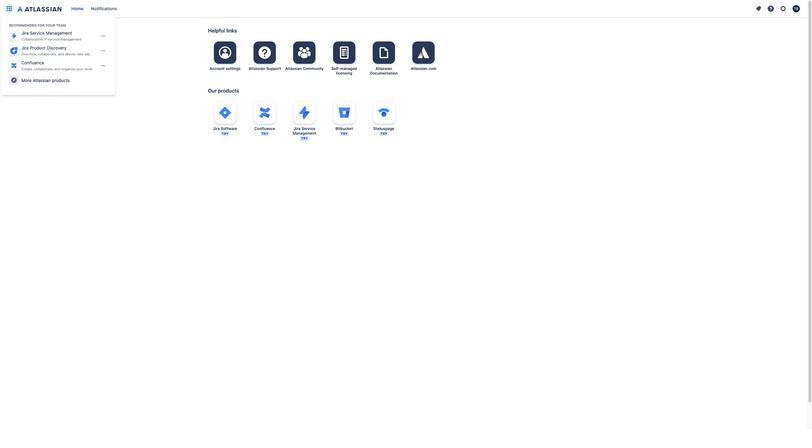 Task type: vqa. For each thing, say whether or not it's contained in the screenshot.
WEEKS
no



Task type: describe. For each thing, give the bounding box(es) containing it.
organize
[[61, 67, 75, 71]]

atlassian community button
[[285, 42, 324, 71]]

service
[[48, 37, 60, 41]]

more
[[21, 78, 32, 83]]

create,
[[21, 67, 33, 71]]

jira service management collaborative it service management
[[21, 30, 82, 41]]

jira for jira service management try
[[294, 126, 301, 131]]

jira for jira software try
[[213, 126, 220, 131]]

account settings
[[210, 66, 241, 71]]

software
[[221, 126, 237, 131]]

notifications
[[91, 6, 117, 11]]

try for bitbucket
[[341, 132, 348, 136]]

jira for jira service management collaborative it service management
[[21, 30, 29, 36]]

statuspage
[[374, 126, 395, 131]]

recommended for your team
[[9, 23, 66, 27]]

product
[[30, 45, 46, 51]]

helpful
[[208, 28, 225, 33]]

atlassian community link
[[285, 42, 324, 82]]

notifications button
[[88, 4, 120, 14]]

confluence options menu image
[[101, 63, 106, 68]]

links
[[226, 28, 237, 33]]

documentation
[[370, 71, 398, 76]]

management for jira service management try
[[293, 131, 317, 136]]

jira service management options menu image
[[101, 33, 106, 38]]

your
[[45, 23, 55, 27]]

managed
[[340, 66, 357, 71]]

atlassian for atlassian support
[[249, 66, 265, 71]]

more atlassian products
[[21, 78, 70, 83]]

prioritize,
[[21, 52, 37, 56]]

service for jira service management collaborative it service management
[[30, 30, 45, 36]]

atlassian community
[[285, 66, 324, 71]]

atlassian documentation button
[[365, 42, 404, 76]]

account
[[210, 66, 225, 71]]

self-
[[332, 66, 340, 71]]

account settings button
[[206, 42, 245, 71]]

ideas
[[85, 52, 93, 56]]

1 vertical spatial products
[[218, 88, 239, 94]]

your
[[76, 67, 83, 71]]

new
[[77, 52, 84, 56]]

collaborate, inside jira product discovery prioritize, collaborate, and deliver new ideas
[[38, 52, 57, 56]]

management for jira service management collaborative it service management
[[46, 30, 72, 36]]

management
[[61, 37, 82, 41]]

service for jira service management try
[[302, 126, 315, 131]]

more atlassian products link
[[7, 73, 111, 88]]

appswitcher icon image
[[6, 5, 13, 12]]

recommended
[[9, 23, 37, 27]]

statuspage try
[[374, 126, 395, 136]]

atlassian documentation link
[[365, 42, 404, 82]]

collaborative
[[21, 37, 43, 41]]



Task type: locate. For each thing, give the bounding box(es) containing it.
statuspage image
[[377, 105, 392, 120], [377, 105, 392, 120]]

self-managed licensing
[[332, 66, 357, 76]]

licensing
[[336, 71, 353, 76]]

atlassian inside atlassian documentation
[[376, 66, 392, 71]]

try for statuspage
[[381, 132, 388, 136]]

banner
[[0, 0, 808, 17]]

atlassian support link
[[245, 42, 284, 82]]

jira service management try
[[293, 126, 317, 140]]

try inside jira software try
[[222, 132, 229, 136]]

0 horizontal spatial confluence
[[21, 60, 44, 65]]

confluence
[[21, 60, 44, 65], [255, 126, 275, 131]]

jira inside jira product discovery prioritize, collaborate, and deliver new ideas
[[21, 45, 29, 51]]

our products
[[208, 88, 239, 94]]

jira software image
[[218, 105, 233, 120], [218, 105, 233, 120]]

atlassian
[[249, 66, 265, 71], [285, 66, 302, 71], [376, 66, 392, 71], [33, 78, 51, 83]]

try inside jira service management try
[[301, 136, 308, 140]]

our
[[208, 88, 217, 94]]

products down organize
[[52, 78, 70, 83]]

it
[[44, 37, 47, 41]]

1 horizontal spatial management
[[293, 131, 317, 136]]

collaborate,
[[38, 52, 57, 56], [34, 67, 53, 71]]

0 horizontal spatial service
[[30, 30, 45, 36]]

support
[[266, 66, 281, 71]]

try for confluence
[[261, 132, 268, 136]]

jira software try
[[213, 126, 237, 136]]

notifications image
[[755, 5, 763, 12]]

and inside the confluence create, collaborate, and organize your work
[[54, 67, 60, 71]]

bitbucket image
[[337, 105, 352, 120], [337, 105, 352, 120]]

confluence create, collaborate, and organize your work
[[21, 60, 92, 71]]

bitbucket
[[336, 126, 353, 131]]

0 vertical spatial service
[[30, 30, 45, 36]]

1 horizontal spatial products
[[218, 88, 239, 94]]

discovery
[[47, 45, 67, 51]]

and left organize
[[54, 67, 60, 71]]

1 vertical spatial management
[[293, 131, 317, 136]]

settings
[[226, 66, 241, 71]]

0 horizontal spatial management
[[46, 30, 72, 36]]

atlassian for atlassian documentation
[[376, 66, 392, 71]]

atlassian inside button
[[285, 66, 302, 71]]

and inside jira product discovery prioritize, collaborate, and deliver new ideas
[[58, 52, 64, 56]]

try inside statuspage try
[[381, 132, 388, 136]]

atlassian.com button
[[404, 42, 443, 71]]

help icon image
[[768, 5, 775, 12]]

atlassian.com link
[[404, 42, 443, 82]]

jira product discovery options menu image
[[101, 48, 106, 53]]

atlassian inside button
[[249, 66, 265, 71]]

try
[[222, 132, 229, 136], [261, 132, 268, 136], [341, 132, 348, 136], [381, 132, 388, 136], [301, 136, 308, 140]]

atlassian image
[[17, 5, 61, 12], [17, 5, 61, 12]]

confluence try
[[255, 126, 275, 136]]

home button
[[69, 4, 86, 14]]

settings icon image
[[780, 5, 787, 12]]

home element
[[4, 0, 753, 17]]

0 vertical spatial confluence
[[21, 60, 44, 65]]

work
[[84, 67, 92, 71]]

account settings link
[[206, 42, 245, 82]]

1 horizontal spatial confluence
[[255, 126, 275, 131]]

0 vertical spatial collaborate,
[[38, 52, 57, 56]]

products
[[52, 78, 70, 83], [218, 88, 239, 94]]

home
[[71, 6, 84, 11]]

confluence inside the confluence create, collaborate, and organize your work
[[21, 60, 44, 65]]

deliver
[[65, 52, 76, 56]]

team
[[56, 23, 66, 27]]

atlassian support button
[[245, 42, 284, 71]]

and
[[58, 52, 64, 56], [54, 67, 60, 71]]

atlassian documentation
[[370, 66, 398, 76]]

self-managed licensing link
[[325, 42, 364, 82]]

1 vertical spatial and
[[54, 67, 60, 71]]

atlassian.com
[[411, 66, 437, 71]]

for
[[38, 23, 45, 27]]

try inside confluence try
[[261, 132, 268, 136]]

0 vertical spatial management
[[46, 30, 72, 36]]

collaborate, up more atlassian products
[[34, 67, 53, 71]]

bitbucket try
[[336, 126, 353, 136]]

and down discovery
[[58, 52, 64, 56]]

jira inside jira software try
[[213, 126, 220, 131]]

0 horizontal spatial products
[[52, 78, 70, 83]]

management
[[46, 30, 72, 36], [293, 131, 317, 136]]

atlassian for atlassian community
[[285, 66, 302, 71]]

banner containing home
[[0, 0, 808, 17]]

helpful links
[[208, 28, 237, 33]]

collaborate, down discovery
[[38, 52, 57, 56]]

management inside the jira service management collaborative it service management
[[46, 30, 72, 36]]

1 vertical spatial service
[[302, 126, 315, 131]]

products right our
[[218, 88, 239, 94]]

confluence for confluence try
[[255, 126, 275, 131]]

0 vertical spatial products
[[52, 78, 70, 83]]

1 vertical spatial collaborate,
[[34, 67, 53, 71]]

confluence image
[[257, 105, 272, 120], [257, 105, 272, 120]]

jira inside the jira service management collaborative it service management
[[21, 30, 29, 36]]

jira
[[21, 30, 29, 36], [21, 45, 29, 51], [213, 126, 220, 131], [294, 126, 301, 131]]

community
[[303, 66, 324, 71]]

jira product discovery prioritize, collaborate, and deliver new ideas
[[21, 45, 93, 56]]

collaborate, inside the confluence create, collaborate, and organize your work
[[34, 67, 53, 71]]

self-managed licensing button
[[325, 42, 364, 76]]

service
[[30, 30, 45, 36], [302, 126, 315, 131]]

service inside the jira service management collaborative it service management
[[30, 30, 45, 36]]

jira inside jira service management try
[[294, 126, 301, 131]]

jira service management image
[[297, 105, 312, 120], [297, 105, 312, 120]]

service inside jira service management try
[[302, 126, 315, 131]]

1 horizontal spatial service
[[302, 126, 315, 131]]

atlassian support
[[249, 66, 281, 71]]

confluence for confluence create, collaborate, and organize your work
[[21, 60, 44, 65]]

jira for jira product discovery prioritize, collaborate, and deliver new ideas
[[21, 45, 29, 51]]

1 vertical spatial confluence
[[255, 126, 275, 131]]

try inside bitbucket try
[[341, 132, 348, 136]]

0 vertical spatial and
[[58, 52, 64, 56]]



